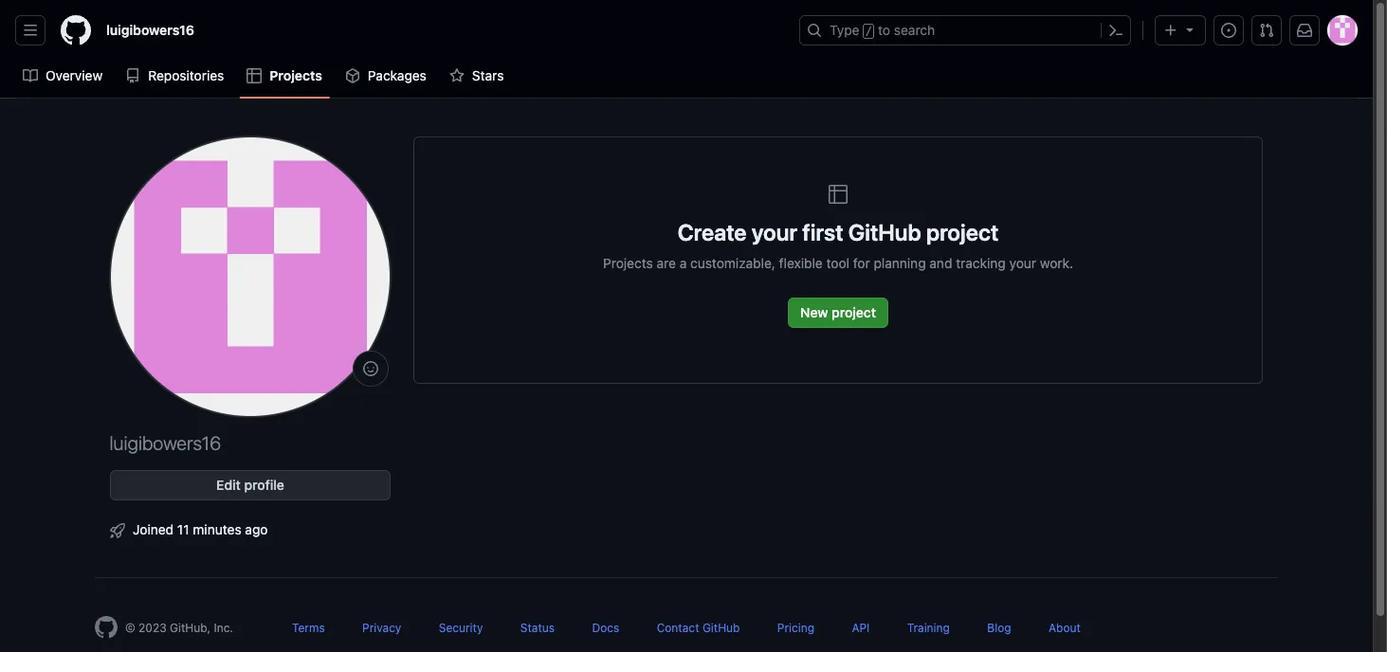 Task type: vqa. For each thing, say whether or not it's contained in the screenshot.
name your new repository... text field
no



Task type: locate. For each thing, give the bounding box(es) containing it.
1 vertical spatial your
[[1009, 255, 1036, 271]]

blog link
[[987, 621, 1011, 635]]

footer containing © 2023 github, inc.
[[80, 577, 1293, 652]]

planning
[[874, 255, 926, 271]]

git pull request image
[[1259, 23, 1274, 38]]

2023
[[139, 621, 167, 635]]

privacy link
[[362, 621, 401, 635]]

1 vertical spatial projects
[[603, 255, 653, 271]]

joined
[[133, 522, 174, 538]]

privacy
[[362, 621, 401, 635]]

1 horizontal spatial github
[[848, 219, 922, 246]]

edit profile button
[[110, 470, 391, 501]]

github up planning
[[848, 219, 922, 246]]

homepage image inside footer
[[95, 616, 118, 639]]

homepage image
[[61, 15, 91, 46], [95, 616, 118, 639]]

1 horizontal spatial projects
[[603, 255, 653, 271]]

1 vertical spatial homepage image
[[95, 616, 118, 639]]

github
[[848, 219, 922, 246], [703, 621, 740, 635]]

1 vertical spatial project
[[832, 304, 876, 321]]

overview
[[46, 67, 103, 83]]

first
[[802, 219, 844, 246]]

projects left are
[[603, 255, 653, 271]]

footer
[[80, 577, 1293, 652]]

projects inside projects "link"
[[270, 67, 322, 83]]

tool
[[826, 255, 850, 271]]

0 vertical spatial luigibowers16
[[106, 22, 194, 38]]

0 horizontal spatial your
[[752, 219, 798, 246]]

github,
[[170, 621, 211, 635]]

1 vertical spatial github
[[703, 621, 740, 635]]

project inside create your first github project projects are a customizable, flexible tool for planning and tracking your work.
[[926, 219, 999, 246]]

change your avatar image
[[110, 137, 391, 417]]

1 horizontal spatial homepage image
[[95, 616, 118, 639]]

luigibowers16 link
[[99, 15, 202, 46]]

0 vertical spatial homepage image
[[61, 15, 91, 46]]

blog
[[987, 621, 1011, 635]]

0 vertical spatial project
[[926, 219, 999, 246]]

0 vertical spatial github
[[848, 219, 922, 246]]

your
[[752, 219, 798, 246], [1009, 255, 1036, 271]]

homepage image left © on the left
[[95, 616, 118, 639]]

0 vertical spatial projects
[[270, 67, 322, 83]]

training link
[[907, 621, 950, 635]]

issue opened image
[[1221, 23, 1237, 38]]

luigibowers16
[[106, 22, 194, 38], [110, 432, 222, 454]]

type
[[830, 22, 860, 38]]

luigibowers16 up repo image
[[106, 22, 194, 38]]

about
[[1049, 621, 1081, 635]]

rocket image
[[110, 523, 125, 539]]

command palette image
[[1109, 23, 1124, 38]]

luigibowers16 up edit
[[110, 432, 222, 454]]

contact
[[657, 621, 699, 635]]

pricing
[[777, 621, 815, 635]]

security
[[439, 621, 483, 635]]

project right new
[[832, 304, 876, 321]]

minutes
[[193, 522, 241, 538]]

profile
[[244, 477, 284, 493]]

project
[[926, 219, 999, 246], [832, 304, 876, 321]]

projects
[[270, 67, 322, 83], [603, 255, 653, 271]]

0 horizontal spatial projects
[[270, 67, 322, 83]]

inc.
[[214, 621, 233, 635]]

ago
[[245, 522, 268, 538]]

0 horizontal spatial homepage image
[[61, 15, 91, 46]]

for
[[853, 255, 870, 271]]

notifications image
[[1297, 23, 1312, 38]]

1 vertical spatial luigibowers16
[[110, 432, 222, 454]]

are
[[657, 255, 676, 271]]

docs
[[592, 621, 619, 635]]

0 vertical spatial your
[[752, 219, 798, 246]]

about link
[[1049, 621, 1081, 635]]

terms
[[292, 621, 325, 635]]

your left work.
[[1009, 255, 1036, 271]]

homepage image up 'overview'
[[61, 15, 91, 46]]

type / to search
[[830, 22, 935, 38]]

© 2023 github, inc.
[[125, 621, 233, 635]]

stars
[[472, 67, 504, 83]]

1 horizontal spatial project
[[926, 219, 999, 246]]

your up flexible
[[752, 219, 798, 246]]

projects right table icon
[[270, 67, 322, 83]]

api
[[852, 621, 870, 635]]

package image
[[345, 68, 360, 83]]

smiley image
[[363, 361, 378, 376]]

0 horizontal spatial project
[[832, 304, 876, 321]]

packages link
[[337, 62, 434, 90]]

11
[[177, 522, 189, 538]]

project up tracking
[[926, 219, 999, 246]]

packages
[[368, 67, 427, 83]]

github right contact
[[703, 621, 740, 635]]



Task type: describe. For each thing, give the bounding box(es) containing it.
contact github link
[[657, 621, 740, 635]]

search
[[894, 22, 935, 38]]

docs link
[[592, 621, 619, 635]]

projects link
[[239, 62, 330, 90]]

table image
[[827, 183, 850, 206]]

edit
[[216, 477, 241, 493]]

a
[[680, 255, 687, 271]]

and
[[930, 255, 952, 271]]

repositories link
[[118, 62, 232, 90]]

plus image
[[1164, 23, 1179, 38]]

new project button
[[788, 298, 888, 328]]

overview link
[[15, 62, 110, 90]]

luigibowers16 inside 'link'
[[106, 22, 194, 38]]

security link
[[439, 621, 483, 635]]

stars link
[[442, 62, 511, 90]]

/
[[865, 25, 872, 38]]

new project
[[800, 304, 876, 321]]

joined 11 minutes ago
[[133, 522, 268, 538]]

project inside "new project" "button"
[[832, 304, 876, 321]]

github inside create your first github project projects are a customizable, flexible tool for planning and tracking your work.
[[848, 219, 922, 246]]

book image
[[23, 68, 38, 83]]

customizable,
[[690, 255, 776, 271]]

to
[[878, 22, 891, 38]]

repo image
[[125, 68, 141, 83]]

new
[[800, 304, 828, 321]]

create
[[678, 219, 747, 246]]

triangle down image
[[1182, 22, 1198, 37]]

training
[[907, 621, 950, 635]]

contact github
[[657, 621, 740, 635]]

0 horizontal spatial github
[[703, 621, 740, 635]]

star image
[[449, 68, 465, 83]]

projects inside create your first github project projects are a customizable, flexible tool for planning and tracking your work.
[[603, 255, 653, 271]]

1 horizontal spatial your
[[1009, 255, 1036, 271]]

pricing link
[[777, 621, 815, 635]]

edit profile
[[216, 477, 284, 493]]

repositories
[[148, 67, 224, 83]]

create your first github project projects are a customizable, flexible tool for planning and tracking your work.
[[603, 219, 1073, 271]]

©
[[125, 621, 135, 635]]

status
[[520, 621, 555, 635]]

flexible
[[779, 255, 823, 271]]

status link
[[520, 621, 555, 635]]

work.
[[1040, 255, 1073, 271]]

tracking
[[956, 255, 1006, 271]]

table image
[[247, 68, 262, 83]]

api link
[[852, 621, 870, 635]]

terms link
[[292, 621, 325, 635]]



